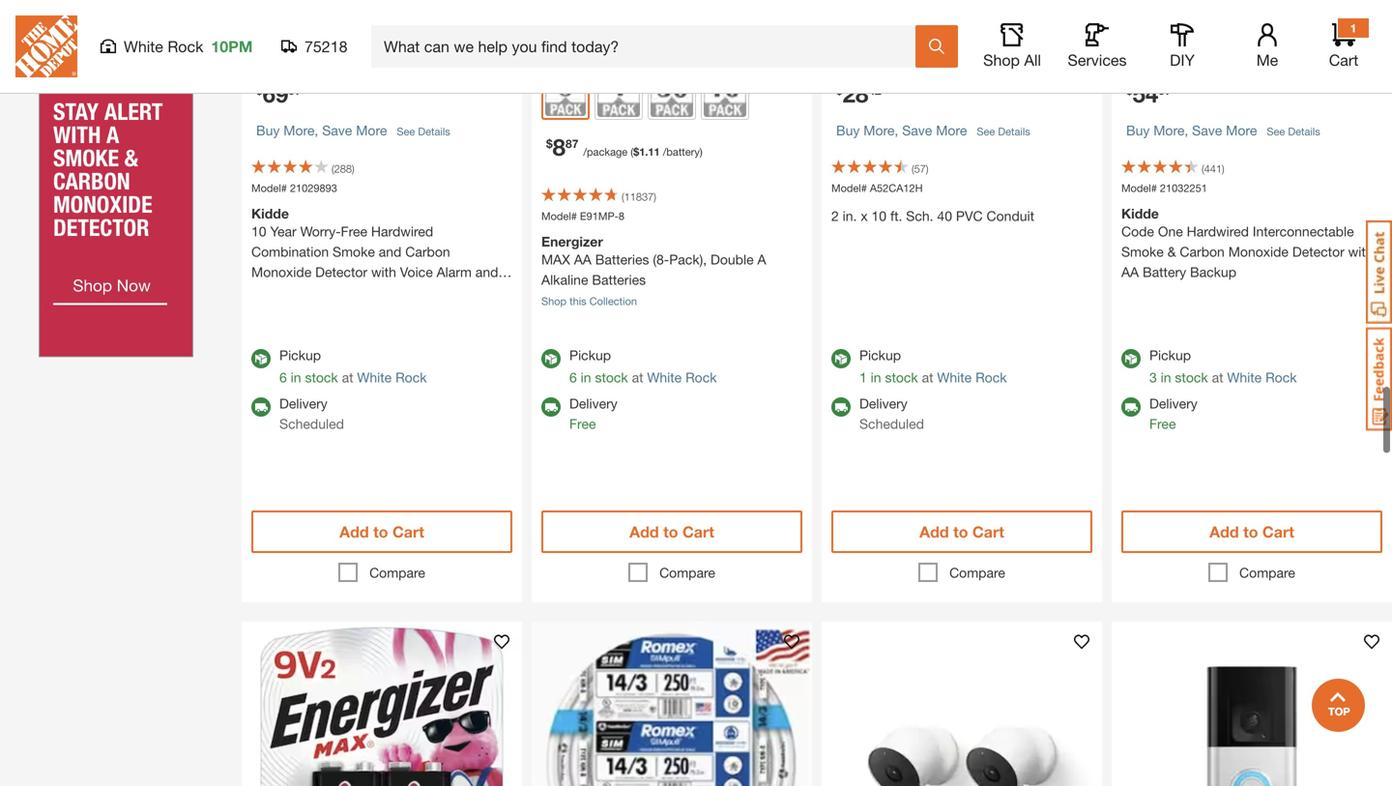 Task type: describe. For each thing, give the bounding box(es) containing it.
model# a52ca12h
[[832, 182, 923, 194]]

to for 54
[[1244, 523, 1259, 541]]

voice
[[400, 264, 433, 280]]

2 available for pickup image from the left
[[542, 349, 561, 368]]

2 add to cart button from the left
[[542, 511, 803, 553]]

white rock 10pm
[[124, 37, 253, 56]]

details for 54
[[1289, 125, 1321, 138]]

model# up energizer
[[542, 210, 577, 222]]

shop this collection link
[[542, 295, 637, 308]]

( 288 )
[[332, 162, 355, 175]]

code one hardwired interconnectable smoke & carbon monoxide detector with aa battery backup image
[[1112, 0, 1393, 62]]

see for 54
[[1267, 125, 1286, 138]]

0 vertical spatial batteries
[[596, 251, 649, 267]]

model# e91mp-8
[[542, 210, 625, 222]]

diy button
[[1152, 23, 1214, 70]]

detector inside kidde 10 year worry-free hardwired combination smoke and carbon monoxide detector with voice alarm and ambient light ring
[[315, 264, 368, 280]]

buy more, save more button for 54
[[1127, 111, 1258, 150]]

available shipping image for 28
[[832, 398, 851, 417]]

$ 69 97
[[256, 80, 302, 107]]

2 stock from the left
[[595, 369, 628, 385]]

shop all button
[[982, 23, 1044, 70]]

energizer
[[542, 234, 603, 250]]

rock for 69
[[396, 369, 427, 385]]

monoxide inside kidde code one hardwired interconnectable smoke & carbon monoxide detector with aa battery backup
[[1229, 244, 1289, 260]]

add for 54
[[1210, 523, 1240, 541]]

rock for 54
[[1266, 369, 1298, 385]]

compare for 54
[[1240, 565, 1296, 581]]

1 for pickup
[[860, 369, 867, 385]]

4 image
[[598, 74, 640, 117]]

2
[[832, 208, 839, 224]]

hardwired inside kidde code one hardwired interconnectable smoke & carbon monoxide detector with aa battery backup
[[1187, 223, 1250, 239]]

available for pickup image
[[832, 349, 851, 368]]

available for pickup image for 69
[[251, 349, 271, 368]]

buy for 28
[[837, 122, 860, 138]]

max 9v batteries (2-pack), 9-volt alkaline batteries image
[[242, 622, 522, 786]]

2 at from the left
[[632, 369, 644, 385]]

2 in. x 10 ft. sch. 40 pvc conduit image
[[822, 0, 1103, 62]]

add to cart for 28
[[920, 523, 1005, 541]]

2 in. x 10 ft. sch. 40 pvc conduit
[[832, 208, 1035, 224]]

441
[[1205, 162, 1223, 175]]

( for 54
[[1202, 162, 1205, 175]]

cart for 54
[[1263, 523, 1295, 541]]

smoke inside kidde code one hardwired interconnectable smoke & carbon monoxide detector with aa battery backup
[[1122, 244, 1164, 260]]

this
[[570, 295, 587, 308]]

28
[[843, 80, 869, 107]]

me
[[1257, 51, 1279, 69]]

energizer max aa batteries (8-pack), double a alkaline batteries shop this collection
[[542, 234, 767, 308]]

see for 28
[[977, 125, 996, 138]]

87
[[566, 137, 579, 150]]

16 image
[[704, 74, 747, 117]]

pickup 1 in stock at white rock
[[860, 347, 1007, 385]]

2 add to cart from the left
[[630, 523, 715, 541]]

kidde 10 year worry-free hardwired combination smoke and carbon monoxide detector with voice alarm and ambient light ring
[[251, 206, 499, 300]]

3
[[1150, 369, 1158, 385]]

pickup for 28
[[860, 347, 901, 363]]

2 to from the left
[[664, 523, 679, 541]]

interconnectable
[[1253, 223, 1355, 239]]

1 vertical spatial batteries
[[592, 272, 646, 288]]

backup
[[1191, 264, 1237, 280]]

delivery scheduled for 69
[[280, 396, 344, 432]]

more for 28
[[936, 122, 968, 138]]

/package
[[584, 146, 628, 158]]

all
[[1025, 51, 1042, 69]]

delivery free for 6
[[570, 396, 618, 432]]

battery doorbell plus - smart wireless doorbell camera with head-to-toe hd+ video, 2-way talk, motion detection & alerts image
[[1112, 622, 1393, 786]]

a52ca12h
[[870, 182, 923, 194]]

( inside $ 8 87 /package ( $ 1 . 11 /battery )
[[631, 146, 634, 158]]

pickup 3 in stock at white rock
[[1150, 347, 1298, 385]]

add for 69
[[340, 523, 369, 541]]

add to cart for 54
[[1210, 523, 1295, 541]]

alarm
[[437, 264, 472, 280]]

0 horizontal spatial 8
[[553, 133, 566, 161]]

model# 21032251
[[1122, 182, 1208, 194]]

collection
[[590, 295, 637, 308]]

97 for 54
[[1159, 84, 1172, 97]]

buy more, save more see details for 69
[[256, 122, 451, 138]]

0 vertical spatial and
[[379, 244, 402, 260]]

pickup for 69
[[280, 347, 321, 363]]

&
[[1168, 244, 1177, 260]]

delivery for 28
[[860, 396, 908, 412]]

at for 54
[[1212, 369, 1224, 385]]

(8-
[[653, 251, 670, 267]]

see for 69
[[397, 125, 415, 138]]

pack),
[[670, 251, 707, 267]]

save for 28
[[903, 122, 933, 138]]

add to cart button for 54
[[1122, 511, 1383, 553]]

buy more, save more button for 69
[[256, 111, 387, 150]]

delivery free for 3
[[1150, 396, 1198, 432]]

x
[[861, 208, 868, 224]]

hardwired inside kidde 10 year worry-free hardwired combination smoke and carbon monoxide detector with voice alarm and ambient light ring
[[371, 223, 434, 239]]

alkaline
[[542, 272, 589, 288]]

10 inside kidde 10 year worry-free hardwired combination smoke and carbon monoxide detector with voice alarm and ambient light ring
[[251, 223, 267, 239]]

sch.
[[907, 208, 934, 224]]

compare for 69
[[370, 565, 425, 581]]

more for 54
[[1227, 122, 1258, 138]]

( 11837 )
[[622, 191, 657, 203]]

see details button for 28
[[977, 114, 1031, 150]]

in.
[[843, 208, 857, 224]]

2 in from the left
[[581, 369, 592, 385]]

add to cart for 69
[[340, 523, 424, 541]]

carbon inside kidde code one hardwired interconnectable smoke & carbon monoxide detector with aa battery backup
[[1180, 244, 1225, 260]]

10 year worry-free hardwired combination smoke and carbon monoxide detector with voice alarm and ambient light ring image
[[242, 0, 522, 62]]

free inside kidde 10 year worry-free hardwired combination smoke and carbon monoxide detector with voice alarm and ambient light ring
[[341, 223, 368, 239]]

) for 69
[[352, 162, 355, 175]]

white rock link for 54
[[1228, 369, 1298, 385]]

stock for 69
[[305, 369, 338, 385]]

to for 69
[[373, 523, 388, 541]]

see details button for 69
[[397, 114, 451, 150]]

available shipping image for free
[[542, 398, 561, 417]]

in for 54
[[1161, 369, 1172, 385]]

$ for 69
[[256, 84, 263, 97]]

buy for 54
[[1127, 122, 1150, 138]]

me button
[[1237, 23, 1299, 70]]

code
[[1122, 223, 1155, 239]]

shop inside energizer max aa batteries (8-pack), double a alkaline batteries shop this collection
[[542, 295, 567, 308]]

buy for 69
[[256, 122, 280, 138]]

stock for 54
[[1176, 369, 1209, 385]]

42
[[869, 84, 882, 97]]

conduit
[[987, 208, 1035, 224]]

a
[[758, 251, 767, 267]]

white for 69
[[357, 369, 392, 385]]

scheduled for 28
[[860, 416, 925, 432]]

more, for 69
[[284, 122, 319, 138]]

What can we help you find today? search field
[[384, 26, 915, 67]]

services
[[1068, 51, 1127, 69]]

smoke inside kidde 10 year worry-free hardwired combination smoke and carbon monoxide detector with voice alarm and ambient light ring
[[333, 244, 375, 260]]

6 for delivery scheduled
[[280, 369, 287, 385]]

cart 1
[[1330, 21, 1359, 69]]

$ for 54
[[1127, 84, 1133, 97]]

double
[[711, 251, 754, 267]]

see details button for 54
[[1267, 114, 1321, 150]]

cart for 28
[[973, 523, 1005, 541]]

) inside $ 8 87 /package ( $ 1 . 11 /battery )
[[700, 146, 703, 158]]

delivery for 69
[[280, 396, 328, 412]]

( 441 )
[[1202, 162, 1225, 175]]

$ for 28
[[837, 84, 843, 97]]

save for 69
[[322, 122, 352, 138]]

$ 54 97
[[1127, 80, 1172, 107]]

one
[[1159, 223, 1184, 239]]

more for 69
[[356, 122, 387, 138]]



Task type: locate. For each thing, give the bounding box(es) containing it.
stock inside pickup 1 in stock at white rock
[[885, 369, 919, 385]]

6 down "ambient"
[[280, 369, 287, 385]]

available shipping image for scheduled
[[251, 398, 271, 417]]

cart for 69
[[393, 523, 424, 541]]

0 horizontal spatial scheduled
[[280, 416, 344, 432]]

aa
[[574, 251, 592, 267], [1122, 264, 1140, 280]]

2 horizontal spatial save
[[1193, 122, 1223, 138]]

0 horizontal spatial 6
[[280, 369, 287, 385]]

cart
[[1330, 51, 1359, 69], [393, 523, 424, 541], [683, 523, 715, 541], [973, 523, 1005, 541], [1263, 523, 1295, 541]]

1 stock from the left
[[305, 369, 338, 385]]

36 image
[[651, 74, 693, 117]]

0 horizontal spatial pickup 6 in stock at white rock
[[280, 347, 427, 385]]

97 down diy
[[1159, 84, 1172, 97]]

)
[[700, 146, 703, 158], [352, 162, 355, 175], [926, 162, 929, 175], [1223, 162, 1225, 175], [654, 191, 657, 203]]

1 add from the left
[[340, 523, 369, 541]]

2 compare from the left
[[660, 565, 716, 581]]

in inside pickup 3 in stock at white rock
[[1161, 369, 1172, 385]]

1 inside cart 1
[[1351, 21, 1357, 35]]

97
[[289, 84, 302, 97], [1159, 84, 1172, 97]]

buy more, save more see details up ( 288 )
[[256, 122, 451, 138]]

0 horizontal spatial see details button
[[397, 114, 451, 150]]

pickup 6 in stock at white rock
[[280, 347, 427, 385], [570, 347, 717, 385]]

model# up code
[[1122, 182, 1158, 194]]

75218 button
[[281, 37, 348, 56]]

worry-
[[300, 223, 341, 239]]

2 add from the left
[[630, 523, 659, 541]]

0 horizontal spatial and
[[379, 244, 402, 260]]

pickup down light
[[280, 347, 321, 363]]

3 buy more, save more see details from the left
[[1127, 122, 1321, 138]]

free
[[341, 223, 368, 239], [570, 416, 596, 432], [1150, 416, 1177, 432]]

4 in from the left
[[1161, 369, 1172, 385]]

available for pickup image left pickup 3 in stock at white rock
[[1122, 349, 1141, 368]]

model# left 21029893
[[251, 182, 287, 194]]

4 at from the left
[[1212, 369, 1224, 385]]

smoke down code
[[1122, 244, 1164, 260]]

stock inside pickup 3 in stock at white rock
[[1176, 369, 1209, 385]]

carbon
[[405, 244, 450, 260], [1180, 244, 1225, 260]]

monoxide
[[1229, 244, 1289, 260], [251, 264, 312, 280]]

10pm
[[211, 37, 253, 56]]

1 horizontal spatial save
[[903, 122, 933, 138]]

with down interconnectable
[[1349, 244, 1374, 260]]

0 horizontal spatial 10
[[251, 223, 267, 239]]

0 vertical spatial detector
[[1293, 244, 1345, 260]]

combination
[[251, 244, 329, 260]]

kidde for 54
[[1122, 206, 1160, 221]]

1 more, from the left
[[284, 122, 319, 138]]

0 horizontal spatial buy more, save more see details
[[256, 122, 451, 138]]

1 vertical spatial monoxide
[[251, 264, 312, 280]]

97 for 69
[[289, 84, 302, 97]]

1 smoke from the left
[[333, 244, 375, 260]]

pickup inside pickup 3 in stock at white rock
[[1150, 347, 1192, 363]]

model# for 28
[[832, 182, 867, 194]]

in inside pickup 1 in stock at white rock
[[871, 369, 882, 385]]

model# up in.
[[832, 182, 867, 194]]

2 delivery from the left
[[570, 396, 618, 412]]

to for 28
[[954, 523, 969, 541]]

2 6 from the left
[[570, 369, 577, 385]]

and up voice at the top
[[379, 244, 402, 260]]

11837
[[624, 191, 654, 203]]

1 carbon from the left
[[405, 244, 450, 260]]

add to cart button for 69
[[251, 511, 513, 553]]

0 horizontal spatial 97
[[289, 84, 302, 97]]

shop inside button
[[984, 51, 1020, 69]]

1 horizontal spatial details
[[999, 125, 1031, 138]]

white rock link for 28
[[938, 369, 1007, 385]]

1 delivery scheduled from the left
[[280, 396, 344, 432]]

white inside pickup 1 in stock at white rock
[[938, 369, 972, 385]]

1 vertical spatial and
[[476, 264, 499, 280]]

1 horizontal spatial shop
[[984, 51, 1020, 69]]

shop left all
[[984, 51, 1020, 69]]

delivery scheduled
[[280, 396, 344, 432], [860, 396, 925, 432]]

1 vertical spatial detector
[[315, 264, 368, 280]]

add to cart button
[[251, 511, 513, 553], [542, 511, 803, 553], [832, 511, 1093, 553], [1122, 511, 1383, 553]]

add to cart button for 28
[[832, 511, 1093, 553]]

2 more from the left
[[936, 122, 968, 138]]

more,
[[284, 122, 319, 138], [864, 122, 899, 138], [1154, 122, 1189, 138]]

0 horizontal spatial detector
[[315, 264, 368, 280]]

( for 69
[[332, 162, 334, 175]]

2 buy more, save more see details from the left
[[837, 122, 1031, 138]]

1 add to cart button from the left
[[251, 511, 513, 553]]

scheduled for 69
[[280, 416, 344, 432]]

1 vertical spatial with
[[371, 264, 396, 280]]

1 delivery free from the left
[[570, 396, 618, 432]]

save up 57
[[903, 122, 933, 138]]

2 buy from the left
[[837, 122, 860, 138]]

3 stock from the left
[[885, 369, 919, 385]]

save
[[322, 122, 352, 138], [903, 122, 933, 138], [1193, 122, 1223, 138]]

save up 288
[[322, 122, 352, 138]]

at for 28
[[922, 369, 934, 385]]

2 horizontal spatial details
[[1289, 125, 1321, 138]]

$
[[256, 84, 263, 97], [837, 84, 843, 97], [1127, 84, 1133, 97], [546, 137, 553, 150], [634, 146, 640, 158]]

aa left battery
[[1122, 264, 1140, 280]]

1 horizontal spatial carbon
[[1180, 244, 1225, 260]]

1 available for pickup image from the left
[[251, 349, 271, 368]]

( up 21032251
[[1202, 162, 1205, 175]]

1 vertical spatial shop
[[542, 295, 567, 308]]

diy
[[1170, 51, 1195, 69]]

1 horizontal spatial available shipping image
[[1122, 398, 1141, 417]]

97 inside $ 69 97
[[289, 84, 302, 97]]

pickup 6 in stock at white rock for delivery free
[[570, 347, 717, 385]]

1 for cart
[[1351, 21, 1357, 35]]

delivery for 54
[[1150, 396, 1198, 412]]

model# for 54
[[1122, 182, 1158, 194]]

pickup 6 in stock at white rock down ring
[[280, 347, 427, 385]]

1 6 from the left
[[280, 369, 287, 385]]

0 vertical spatial 1
[[1351, 21, 1357, 35]]

1 horizontal spatial more
[[936, 122, 968, 138]]

$ 8 87 /package ( $ 1 . 11 /battery )
[[546, 133, 703, 161]]

4 pickup from the left
[[1150, 347, 1192, 363]]

1 white rock link from the left
[[357, 369, 427, 385]]

the home depot logo image
[[15, 15, 77, 77]]

1 horizontal spatial monoxide
[[1229, 244, 1289, 260]]

(
[[631, 146, 634, 158], [332, 162, 334, 175], [912, 162, 915, 175], [1202, 162, 1205, 175], [622, 191, 624, 203]]

4 delivery from the left
[[1150, 396, 1198, 412]]

1 buy more, save more see details from the left
[[256, 122, 451, 138]]

2 save from the left
[[903, 122, 933, 138]]

1 buy from the left
[[256, 122, 280, 138]]

2 more, from the left
[[864, 122, 899, 138]]

0 horizontal spatial more,
[[284, 122, 319, 138]]

57
[[915, 162, 926, 175]]

21029893
[[290, 182, 337, 194]]

1 horizontal spatial pickup 6 in stock at white rock
[[570, 347, 717, 385]]

$ inside $ 54 97
[[1127, 84, 1133, 97]]

0 vertical spatial 8
[[553, 133, 566, 161]]

1 pickup 6 in stock at white rock from the left
[[280, 347, 427, 385]]

0 vertical spatial monoxide
[[1229, 244, 1289, 260]]

1 horizontal spatial delivery scheduled
[[860, 396, 925, 432]]

21032251
[[1161, 182, 1208, 194]]

1 see details button from the left
[[397, 114, 451, 150]]

pickup down 'shop this collection' link
[[570, 347, 611, 363]]

0 horizontal spatial smoke
[[333, 244, 375, 260]]

more
[[356, 122, 387, 138], [936, 122, 968, 138], [1227, 122, 1258, 138]]

available shipping image
[[251, 398, 271, 417], [542, 398, 561, 417]]

ring
[[340, 284, 367, 300]]

0 horizontal spatial 1
[[640, 146, 645, 158]]

0 horizontal spatial with
[[371, 264, 396, 280]]

.
[[645, 146, 648, 158]]

/battery
[[663, 146, 700, 158]]

2 pickup 6 in stock at white rock from the left
[[570, 347, 717, 385]]

0 horizontal spatial aa
[[574, 251, 592, 267]]

1 scheduled from the left
[[280, 416, 344, 432]]

3 compare from the left
[[950, 565, 1006, 581]]

compare for 28
[[950, 565, 1006, 581]]

save for 54
[[1193, 122, 1223, 138]]

1 horizontal spatial kidde
[[1122, 206, 1160, 221]]

1 horizontal spatial available shipping image
[[542, 398, 561, 417]]

2 carbon from the left
[[1180, 244, 1225, 260]]

at for 69
[[342, 369, 354, 385]]

kidde up year
[[251, 206, 289, 221]]

available for pickup image
[[251, 349, 271, 368], [542, 349, 561, 368], [1122, 349, 1141, 368]]

2 horizontal spatial more
[[1227, 122, 1258, 138]]

shop left this
[[542, 295, 567, 308]]

0 horizontal spatial hardwired
[[371, 223, 434, 239]]

11
[[648, 146, 660, 158]]

1 horizontal spatial with
[[1349, 244, 1374, 260]]

3 buy more, save more button from the left
[[1127, 111, 1258, 150]]

in for 28
[[871, 369, 882, 385]]

max
[[542, 251, 570, 267]]

2 delivery scheduled from the left
[[860, 396, 925, 432]]

to
[[373, 523, 388, 541], [664, 523, 679, 541], [954, 523, 969, 541], [1244, 523, 1259, 541]]

more, for 54
[[1154, 122, 1189, 138]]

aa inside kidde code one hardwired interconnectable smoke & carbon monoxide detector with aa battery backup
[[1122, 264, 1140, 280]]

3 add from the left
[[920, 523, 949, 541]]

rock inside pickup 3 in stock at white rock
[[1266, 369, 1298, 385]]

kidde
[[251, 206, 289, 221], [1122, 206, 1160, 221]]

pickup right available for pickup icon
[[860, 347, 901, 363]]

2 horizontal spatial buy more, save more button
[[1127, 111, 1258, 150]]

1 more from the left
[[356, 122, 387, 138]]

1 horizontal spatial hardwired
[[1187, 223, 1250, 239]]

monoxide up "ambient"
[[251, 264, 312, 280]]

kidde for 69
[[251, 206, 289, 221]]

69
[[263, 80, 289, 107]]

hardwired
[[371, 223, 434, 239], [1187, 223, 1250, 239]]

3 save from the left
[[1193, 122, 1223, 138]]

white rock link for 69
[[357, 369, 427, 385]]

details
[[418, 125, 451, 138], [999, 125, 1031, 138], [1289, 125, 1321, 138]]

live chat image
[[1367, 221, 1393, 324]]

250 ft. 14/3 solid romex simpull cu nm-b w/g wire image
[[532, 622, 812, 786]]

more, down $ 69 97 at the left top
[[284, 122, 319, 138]]

detector down interconnectable
[[1293, 244, 1345, 260]]

aa inside energizer max aa batteries (8-pack), double a alkaline batteries shop this collection
[[574, 251, 592, 267]]

3 white rock link from the left
[[938, 369, 1007, 385]]

1 delivery from the left
[[280, 396, 328, 412]]

buy more, save more button up 288
[[256, 111, 387, 150]]

rock for 28
[[976, 369, 1007, 385]]

( up the a52ca12h
[[912, 162, 915, 175]]

and right 'alarm'
[[476, 264, 499, 280]]

0 horizontal spatial available shipping image
[[251, 398, 271, 417]]

4 add to cart from the left
[[1210, 523, 1295, 541]]

$ 28 42
[[837, 80, 882, 107]]

2 horizontal spatial 1
[[1351, 21, 1357, 35]]

3 buy from the left
[[1127, 122, 1150, 138]]

with inside kidde 10 year worry-free hardwired combination smoke and carbon monoxide detector with voice alarm and ambient light ring
[[371, 264, 396, 280]]

) for 28
[[926, 162, 929, 175]]

pickup inside pickup 1 in stock at white rock
[[860, 347, 901, 363]]

kidde up code
[[1122, 206, 1160, 221]]

kidde inside kidde 10 year worry-free hardwired combination smoke and carbon monoxide detector with voice alarm and ambient light ring
[[251, 206, 289, 221]]

pickup up 3
[[1150, 347, 1192, 363]]

0 horizontal spatial see
[[397, 125, 415, 138]]

0 horizontal spatial available for pickup image
[[251, 349, 271, 368]]

2 smoke from the left
[[1122, 244, 1164, 260]]

3 pickup from the left
[[860, 347, 901, 363]]

add to cart
[[340, 523, 424, 541], [630, 523, 715, 541], [920, 523, 1005, 541], [1210, 523, 1295, 541]]

6 for delivery free
[[570, 369, 577, 385]]

1 horizontal spatial more,
[[864, 122, 899, 138]]

2 kidde from the left
[[1122, 206, 1160, 221]]

carbon up voice at the top
[[405, 244, 450, 260]]

carbon up backup
[[1180, 244, 1225, 260]]

2 buy more, save more button from the left
[[837, 111, 968, 150]]

0 horizontal spatial shop
[[542, 295, 567, 308]]

$ inside $ 69 97
[[256, 84, 263, 97]]

detector inside kidde code one hardwired interconnectable smoke & carbon monoxide detector with aa battery backup
[[1293, 244, 1345, 260]]

ambient
[[251, 284, 302, 300]]

1 at from the left
[[342, 369, 354, 385]]

buy more, save more button
[[256, 111, 387, 150], [837, 111, 968, 150], [1127, 111, 1258, 150]]

$ inside the $ 28 42
[[837, 84, 843, 97]]

buy more, save more button up 441
[[1127, 111, 1258, 150]]

add for 28
[[920, 523, 949, 541]]

monoxide inside kidde 10 year worry-free hardwired combination smoke and carbon monoxide detector with voice alarm and ambient light ring
[[251, 264, 312, 280]]

1 in from the left
[[291, 369, 301, 385]]

2 in. x 10 ft. sch. 40 pvc conduit link
[[832, 206, 1093, 226]]

max aa batteries (8-pack), double a alkaline batteries image
[[532, 0, 812, 62]]

288
[[334, 162, 352, 175]]

more, down $ 54 97
[[1154, 122, 1189, 138]]

1 details from the left
[[418, 125, 451, 138]]

in for 69
[[291, 369, 301, 385]]

1 horizontal spatial smoke
[[1122, 244, 1164, 260]]

1 horizontal spatial 97
[[1159, 84, 1172, 97]]

( up model# e91mp-8
[[622, 191, 624, 203]]

details for 28
[[999, 125, 1031, 138]]

3 available for pickup image from the left
[[1122, 349, 1141, 368]]

more, down 42
[[864, 122, 899, 138]]

0 horizontal spatial buy more, save more button
[[256, 111, 387, 150]]

3 more from the left
[[1227, 122, 1258, 138]]

1 horizontal spatial detector
[[1293, 244, 1345, 260]]

1 inside $ 8 87 /package ( $ 1 . 11 /battery )
[[640, 146, 645, 158]]

pvc
[[956, 208, 983, 224]]

0 horizontal spatial delivery scheduled
[[280, 396, 344, 432]]

1 horizontal spatial available for pickup image
[[542, 349, 561, 368]]

light
[[306, 284, 336, 300]]

at inside pickup 1 in stock at white rock
[[922, 369, 934, 385]]

1 horizontal spatial buy
[[837, 122, 860, 138]]

delivery free
[[570, 396, 618, 432], [1150, 396, 1198, 432]]

1 horizontal spatial 10
[[872, 208, 887, 224]]

kidde inside kidde code one hardwired interconnectable smoke & carbon monoxide detector with aa battery backup
[[1122, 206, 1160, 221]]

1 buy more, save more button from the left
[[256, 111, 387, 150]]

1 to from the left
[[373, 523, 388, 541]]

6 down this
[[570, 369, 577, 385]]

buy more, save more see details for 28
[[837, 122, 1031, 138]]

2 horizontal spatial more,
[[1154, 122, 1189, 138]]

white inside pickup 3 in stock at white rock
[[1228, 369, 1262, 385]]

2 pickup from the left
[[570, 347, 611, 363]]

battery
[[1143, 264, 1187, 280]]

delivery scheduled for 28
[[860, 396, 925, 432]]

white for 54
[[1228, 369, 1262, 385]]

3 at from the left
[[922, 369, 934, 385]]

10
[[872, 208, 887, 224], [251, 223, 267, 239]]

monoxide down interconnectable
[[1229, 244, 1289, 260]]

2 details from the left
[[999, 125, 1031, 138]]

1 horizontal spatial buy more, save more see details
[[837, 122, 1031, 138]]

buy more, save more button up 57
[[837, 111, 968, 150]]

pickup 6 in stock at white rock for delivery scheduled
[[280, 347, 427, 385]]

1 see from the left
[[397, 125, 415, 138]]

75218
[[305, 37, 348, 56]]

1 vertical spatial 1
[[640, 146, 645, 158]]

1 97 from the left
[[289, 84, 302, 97]]

details for 69
[[418, 125, 451, 138]]

save up 441
[[1193, 122, 1223, 138]]

0 horizontal spatial kidde
[[251, 206, 289, 221]]

1 horizontal spatial and
[[476, 264, 499, 280]]

with left voice at the top
[[371, 264, 396, 280]]

1 save from the left
[[322, 122, 352, 138]]

54
[[1133, 80, 1159, 107]]

delivery
[[280, 396, 328, 412], [570, 396, 618, 412], [860, 396, 908, 412], [1150, 396, 1198, 412]]

0 horizontal spatial save
[[322, 122, 352, 138]]

( for 28
[[912, 162, 915, 175]]

model# for 69
[[251, 182, 287, 194]]

2 horizontal spatial see
[[1267, 125, 1286, 138]]

4 white rock link from the left
[[1228, 369, 1298, 385]]

pickup for 54
[[1150, 347, 1192, 363]]

0 horizontal spatial buy
[[256, 122, 280, 138]]

free for pickup 6 in stock at white rock
[[570, 416, 596, 432]]

1 horizontal spatial aa
[[1122, 264, 1140, 280]]

available for pickup image down 'shop this collection' link
[[542, 349, 561, 368]]

3 see details button from the left
[[1267, 114, 1321, 150]]

10 left year
[[251, 223, 267, 239]]

3 in from the left
[[871, 369, 882, 385]]

2 available shipping image from the left
[[542, 398, 561, 417]]

model# 21029893
[[251, 182, 337, 194]]

2 scheduled from the left
[[860, 416, 925, 432]]

hardwired up backup
[[1187, 223, 1250, 239]]

2 available shipping image from the left
[[1122, 398, 1141, 417]]

0 horizontal spatial details
[[418, 125, 451, 138]]

97 inside $ 54 97
[[1159, 84, 1172, 97]]

1 horizontal spatial scheduled
[[860, 416, 925, 432]]

add
[[340, 523, 369, 541], [630, 523, 659, 541], [920, 523, 949, 541], [1210, 523, 1240, 541]]

nest cam (battery) - indoor and outdoor wireless smart home security camera - 2 pack image
[[822, 622, 1103, 786]]

2 horizontal spatial free
[[1150, 416, 1177, 432]]

40
[[938, 208, 953, 224]]

( 57 )
[[912, 162, 929, 175]]

1 horizontal spatial see details button
[[977, 114, 1031, 150]]

2 horizontal spatial buy more, save more see details
[[1127, 122, 1321, 138]]

shop all
[[984, 51, 1042, 69]]

1 horizontal spatial delivery free
[[1150, 396, 1198, 432]]

batteries up collection
[[592, 272, 646, 288]]

shop
[[984, 51, 1020, 69], [542, 295, 567, 308]]

at
[[342, 369, 354, 385], [632, 369, 644, 385], [922, 369, 934, 385], [1212, 369, 1224, 385]]

hardwired up voice at the top
[[371, 223, 434, 239]]

at inside pickup 3 in stock at white rock
[[1212, 369, 1224, 385]]

white rock link
[[357, 369, 427, 385], [647, 369, 717, 385], [938, 369, 1007, 385], [1228, 369, 1298, 385]]

) for 54
[[1223, 162, 1225, 175]]

1 horizontal spatial 8
[[619, 210, 625, 222]]

2 horizontal spatial buy
[[1127, 122, 1150, 138]]

4 add to cart button from the left
[[1122, 511, 1383, 553]]

1 pickup from the left
[[280, 347, 321, 363]]

2 see from the left
[[977, 125, 996, 138]]

0 horizontal spatial carbon
[[405, 244, 450, 260]]

( left .
[[631, 146, 634, 158]]

white for 28
[[938, 369, 972, 385]]

with inside kidde code one hardwired interconnectable smoke & carbon monoxide detector with aa battery backup
[[1349, 244, 1374, 260]]

1 available shipping image from the left
[[832, 398, 851, 417]]

buy more, save more see details for 54
[[1127, 122, 1321, 138]]

with
[[1349, 244, 1374, 260], [371, 264, 396, 280]]

1 inside pickup 1 in stock at white rock
[[860, 369, 867, 385]]

0 horizontal spatial free
[[341, 223, 368, 239]]

buy more, save more button for 28
[[837, 111, 968, 150]]

0 horizontal spatial monoxide
[[251, 264, 312, 280]]

detector up ring
[[315, 264, 368, 280]]

8 down ( 11837 )
[[619, 210, 625, 222]]

1
[[1351, 21, 1357, 35], [640, 146, 645, 158], [860, 369, 867, 385]]

pickup 6 in stock at white rock down collection
[[570, 347, 717, 385]]

available shipping image
[[832, 398, 851, 417], [1122, 398, 1141, 417]]

1 compare from the left
[[370, 565, 425, 581]]

4 add from the left
[[1210, 523, 1240, 541]]

rock inside pickup 1 in stock at white rock
[[976, 369, 1007, 385]]

3 add to cart button from the left
[[832, 511, 1093, 553]]

buy more, save more see details up 57
[[837, 122, 1031, 138]]

year
[[270, 223, 297, 239]]

feedback link image
[[1367, 327, 1393, 431]]

and
[[379, 244, 402, 260], [476, 264, 499, 280]]

free for pickup 3 in stock at white rock
[[1150, 416, 1177, 432]]

8 left /package
[[553, 133, 566, 161]]

0 vertical spatial with
[[1349, 244, 1374, 260]]

3 more, from the left
[[1154, 122, 1189, 138]]

kidde code one hardwired interconnectable smoke & carbon monoxide detector with aa battery backup
[[1122, 206, 1374, 280]]

see details button
[[397, 114, 451, 150], [977, 114, 1031, 150], [1267, 114, 1321, 150]]

97 down 75218 button
[[289, 84, 302, 97]]

1 horizontal spatial 1
[[860, 369, 867, 385]]

more, for 28
[[864, 122, 899, 138]]

4 compare from the left
[[1240, 565, 1296, 581]]

ft.
[[891, 208, 903, 224]]

rock
[[168, 37, 203, 56], [396, 369, 427, 385], [686, 369, 717, 385], [976, 369, 1007, 385], [1266, 369, 1298, 385]]

see
[[397, 125, 415, 138], [977, 125, 996, 138], [1267, 125, 1286, 138]]

8
[[553, 133, 566, 161], [619, 210, 625, 222]]

2 delivery free from the left
[[1150, 396, 1198, 432]]

available shipping image for 54
[[1122, 398, 1141, 417]]

buy down the 69
[[256, 122, 280, 138]]

1 available shipping image from the left
[[251, 398, 271, 417]]

available for pickup image down "ambient"
[[251, 349, 271, 368]]

1 vertical spatial 8
[[619, 210, 625, 222]]

3 details from the left
[[1289, 125, 1321, 138]]

2 horizontal spatial see details button
[[1267, 114, 1321, 150]]

e91mp-
[[580, 210, 619, 222]]

4 stock from the left
[[1176, 369, 1209, 385]]

buy more, save more see details up 441
[[1127, 122, 1321, 138]]

1 kidde from the left
[[251, 206, 289, 221]]

services button
[[1067, 23, 1129, 70]]

buy down 54
[[1127, 122, 1150, 138]]

1 horizontal spatial free
[[570, 416, 596, 432]]

batteries left (8-
[[596, 251, 649, 267]]

1 hardwired from the left
[[371, 223, 434, 239]]

available for pickup image for 54
[[1122, 349, 1141, 368]]

aa down energizer
[[574, 251, 592, 267]]

smoke down worry- at the top left of page
[[333, 244, 375, 260]]

carbon inside kidde 10 year worry-free hardwired combination smoke and carbon monoxide detector with voice alarm and ambient light ring
[[405, 244, 450, 260]]

0 vertical spatial shop
[[984, 51, 1020, 69]]

2 97 from the left
[[1159, 84, 1172, 97]]

1 horizontal spatial buy more, save more button
[[837, 111, 968, 150]]

10 right x
[[872, 208, 887, 224]]

3 see from the left
[[1267, 125, 1286, 138]]

stock for 28
[[885, 369, 919, 385]]

0 horizontal spatial delivery free
[[570, 396, 618, 432]]

in
[[291, 369, 301, 385], [581, 369, 592, 385], [871, 369, 882, 385], [1161, 369, 1172, 385]]

4 to from the left
[[1244, 523, 1259, 541]]

pickup
[[280, 347, 321, 363], [570, 347, 611, 363], [860, 347, 901, 363], [1150, 347, 1192, 363]]

buy down 28
[[837, 122, 860, 138]]

3 delivery from the left
[[860, 396, 908, 412]]

( up 21029893
[[332, 162, 334, 175]]

0 horizontal spatial available shipping image
[[832, 398, 851, 417]]

3 add to cart from the left
[[920, 523, 1005, 541]]

1 add to cart from the left
[[340, 523, 424, 541]]

2 see details button from the left
[[977, 114, 1031, 150]]

2 horizontal spatial available for pickup image
[[1122, 349, 1141, 368]]

white
[[124, 37, 163, 56], [357, 369, 392, 385], [647, 369, 682, 385], [938, 369, 972, 385], [1228, 369, 1262, 385]]

8 image
[[546, 75, 586, 116]]

2 hardwired from the left
[[1187, 223, 1250, 239]]

0 horizontal spatial more
[[356, 122, 387, 138]]

3 to from the left
[[954, 523, 969, 541]]

2 white rock link from the left
[[647, 369, 717, 385]]

2 vertical spatial 1
[[860, 369, 867, 385]]

1 horizontal spatial 6
[[570, 369, 577, 385]]

1 horizontal spatial see
[[977, 125, 996, 138]]



Task type: vqa. For each thing, say whether or not it's contained in the screenshot.
$500 button
no



